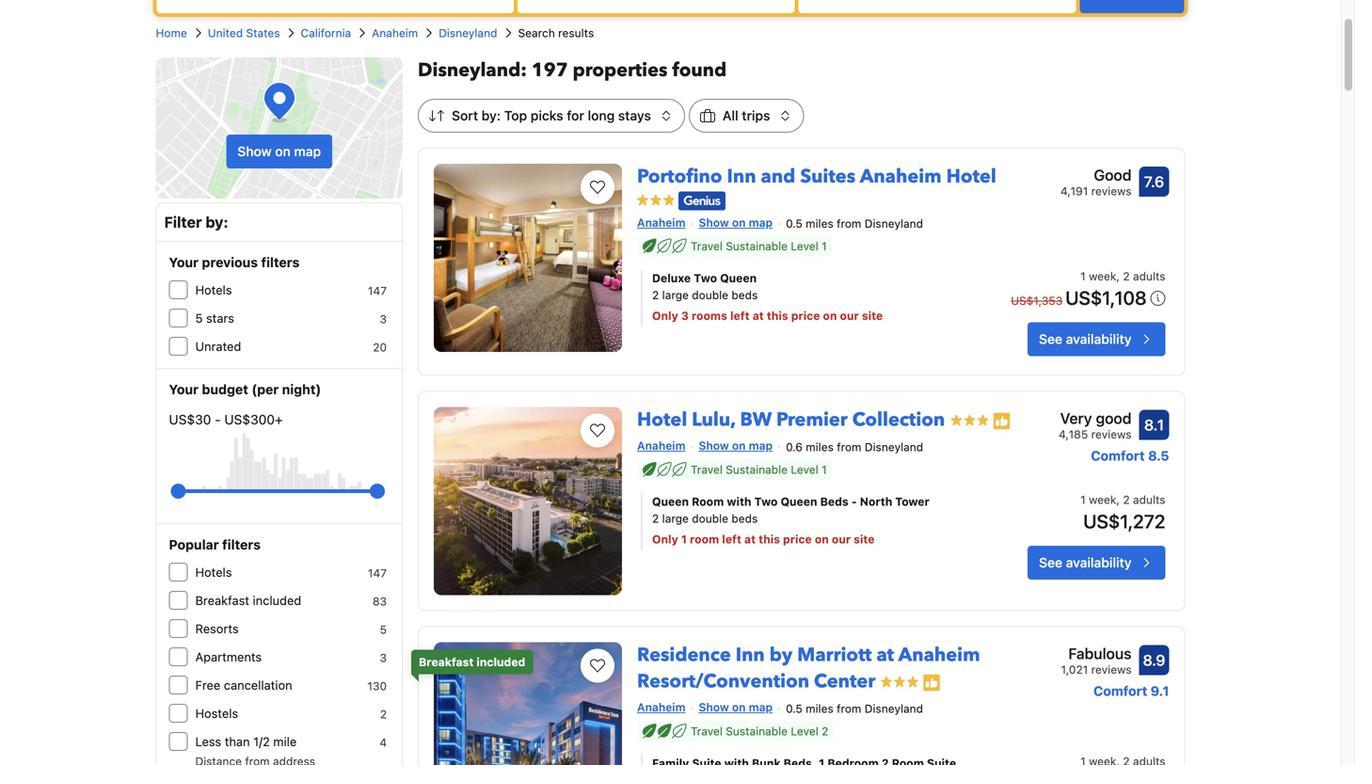 Task type: describe. For each thing, give the bounding box(es) containing it.
room
[[690, 533, 719, 546]]

filter by:
[[164, 213, 228, 231]]

deluxe two queen link
[[652, 270, 970, 287]]

very
[[1060, 410, 1092, 427]]

united states
[[208, 26, 280, 40]]

for
[[567, 108, 584, 123]]

our inside deluxe two queen 2 large double beds only 3 rooms left at this price on our site
[[840, 309, 859, 322]]

site inside deluxe two queen 2 large double beds only 3 rooms left at this price on our site
[[862, 309, 883, 322]]

sustainable for bw
[[726, 463, 788, 476]]

fabulous element
[[1061, 642, 1132, 665]]

week for 1 week , 2 adults us$1,272
[[1089, 493, 1117, 506]]

from for suites
[[837, 217, 861, 230]]

8.1
[[1144, 416, 1164, 434]]

price inside queen room with two queen beds - north tower 2 large double beds only 1 room left at this price on our site
[[783, 533, 812, 546]]

2 for travel sustainable level 2
[[822, 725, 829, 738]]

5 for 5 stars
[[195, 311, 203, 325]]

only inside deluxe two queen 2 large double beds only 3 rooms left at this price on our site
[[652, 309, 678, 322]]

comfort for residence inn by marriott at anaheim resort/convention center
[[1094, 683, 1148, 699]]

home link
[[156, 24, 187, 41]]

travel sustainable level 1 for and
[[691, 240, 827, 253]]

scored 8.9 element
[[1139, 645, 1169, 675]]

see availability for hotel lulu, bw premier collection
[[1039, 555, 1132, 570]]

hotel lulu, bw premier collection link
[[637, 400, 945, 433]]

83
[[373, 595, 387, 608]]

search results
[[518, 26, 594, 40]]

sustainable for and
[[726, 240, 788, 253]]

residence inn by marriott at anaheim resort/convention center image
[[434, 642, 622, 765]]

bw
[[740, 407, 772, 433]]

us$30 - us$300+
[[169, 412, 283, 427]]

show for residence
[[699, 701, 729, 714]]

1 vertical spatial hotel
[[637, 407, 687, 433]]

with
[[727, 495, 752, 508]]

disneyland: 197 properties found
[[418, 57, 727, 83]]

see for hotel lulu, bw premier collection
[[1039, 555, 1063, 570]]

this inside queen room with two queen beds - north tower 2 large double beds only 1 room left at this price on our site
[[759, 533, 780, 546]]

large inside queen room with two queen beds - north tower 2 large double beds only 1 room left at this price on our site
[[662, 512, 689, 525]]

show on map inside button
[[237, 144, 321, 159]]

by
[[770, 642, 793, 668]]

show on map button
[[226, 135, 332, 168]]

us$300+
[[224, 412, 283, 427]]

0 vertical spatial -
[[215, 412, 221, 427]]

at inside residence inn by marriott at anaheim resort/convention center
[[877, 642, 894, 668]]

show inside button
[[237, 144, 272, 159]]

stays
[[618, 108, 651, 123]]

hostels
[[195, 706, 238, 720]]

our inside queen room with two queen beds - north tower 2 large double beds only 1 room left at this price on our site
[[832, 533, 851, 546]]

0.6 miles from disneyland
[[786, 440, 923, 454]]

on inside deluxe two queen 2 large double beds only 3 rooms left at this price on our site
[[823, 309, 837, 322]]

1 up us$1,108
[[1081, 270, 1086, 283]]

good 4,191 reviews
[[1061, 166, 1132, 198]]

3 for 5 stars
[[380, 312, 387, 326]]

your budget (per night)
[[169, 382, 321, 397]]

inn for residence
[[736, 642, 765, 668]]

travel for residence
[[691, 725, 723, 738]]

united
[[208, 26, 243, 40]]

california link
[[301, 24, 351, 41]]

less than 1/2 mile
[[195, 735, 297, 749]]

travel sustainable level 1 for bw
[[691, 463, 827, 476]]

sort by: top picks for long stays
[[452, 108, 651, 123]]

147 for popular filters
[[368, 567, 387, 580]]

map for residence
[[749, 701, 773, 714]]

availability for portofino inn and suites anaheim hotel
[[1066, 331, 1132, 347]]

collection
[[852, 407, 945, 433]]

0.5 for by
[[786, 702, 803, 715]]

two inside deluxe two queen 2 large double beds only 3 rooms left at this price on our site
[[694, 272, 717, 285]]

5 stars
[[195, 311, 234, 325]]

map for hotel
[[749, 439, 773, 452]]

left inside queen room with two queen beds - north tower 2 large double beds only 1 room left at this price on our site
[[722, 533, 742, 546]]

deluxe
[[652, 272, 691, 285]]

apartments
[[195, 650, 262, 664]]

resort/convention
[[637, 669, 809, 695]]

level for premier
[[791, 463, 819, 476]]

0 vertical spatial included
[[253, 593, 301, 608]]

free cancellation
[[195, 678, 292, 692]]

stars
[[206, 311, 234, 325]]

4,191
[[1061, 184, 1088, 198]]

free
[[195, 678, 220, 692]]

room
[[692, 495, 724, 508]]

miles for premier
[[806, 440, 834, 454]]

8.5
[[1148, 448, 1169, 464]]

(per
[[252, 382, 279, 397]]

very good element
[[1059, 407, 1132, 430]]

map for portofino
[[749, 216, 773, 229]]

results
[[558, 26, 594, 40]]

20
[[373, 341, 387, 354]]

us$1,272
[[1083, 510, 1166, 532]]

show on map for residence
[[699, 701, 773, 714]]

rooms
[[692, 309, 727, 322]]

1 vertical spatial included
[[477, 656, 526, 669]]

queen room with two queen beds - north tower 2 large double beds only 1 room left at this price on our site
[[652, 495, 930, 546]]

hotel lulu, bw premier collection image
[[434, 407, 622, 595]]

disneyland:
[[418, 57, 527, 83]]

miles for marriott
[[806, 702, 834, 715]]

budget
[[202, 382, 248, 397]]

all
[[723, 108, 738, 123]]

147 for your previous filters
[[368, 284, 387, 297]]

comfort for hotel lulu, bw premier collection
[[1091, 448, 1145, 464]]

disneyland up disneyland:
[[439, 26, 497, 40]]

1 week , 2 adults
[[1081, 270, 1166, 283]]

residence
[[637, 642, 731, 668]]

mile
[[273, 735, 297, 749]]

anaheim inside residence inn by marriott at anaheim resort/convention center
[[898, 642, 980, 668]]

level for suites
[[791, 240, 819, 253]]

comfort 9.1
[[1094, 683, 1169, 699]]

7.6
[[1144, 173, 1164, 191]]

good
[[1094, 166, 1132, 184]]

deluxe two queen 2 large double beds only 3 rooms left at this price on our site
[[652, 272, 883, 322]]

disneyland link
[[439, 24, 497, 41]]

filter
[[164, 213, 202, 231]]

double inside queen room with two queen beds - north tower 2 large double beds only 1 room left at this price on our site
[[692, 512, 728, 525]]

by: for filter
[[206, 213, 228, 231]]

top
[[504, 108, 527, 123]]

1 up deluxe two queen "link"
[[822, 240, 827, 253]]

1 inside queen room with two queen beds - north tower 2 large double beds only 1 room left at this price on our site
[[681, 533, 687, 546]]

travel sustainable level 2
[[691, 725, 829, 738]]

night)
[[282, 382, 321, 397]]

0 vertical spatial breakfast
[[195, 593, 249, 608]]

lulu,
[[692, 407, 736, 433]]

your previous filters
[[169, 255, 300, 270]]

0.5 miles from disneyland for marriott
[[786, 702, 923, 715]]

search
[[518, 26, 555, 40]]

1,021
[[1061, 663, 1088, 676]]

residence inn by marriott at anaheim resort/convention center link
[[637, 635, 980, 695]]

this inside deluxe two queen 2 large double beds only 3 rooms left at this price on our site
[[767, 309, 788, 322]]

130
[[367, 680, 387, 693]]

4
[[380, 736, 387, 749]]

8.9
[[1143, 651, 1166, 669]]



Task type: locate. For each thing, give the bounding box(es) containing it.
disneyland for hotel lulu, bw premier collection
[[865, 440, 923, 454]]

2 vertical spatial level
[[791, 725, 819, 738]]

1 vertical spatial large
[[662, 512, 689, 525]]

5 left stars
[[195, 311, 203, 325]]

united states link
[[208, 24, 280, 41]]

this down queen room with two queen beds - north tower link
[[759, 533, 780, 546]]

inn for portofino
[[727, 164, 756, 190]]

1 vertical spatial your
[[169, 382, 199, 397]]

2 inside 1 week , 2 adults us$1,272
[[1123, 493, 1130, 506]]

0 vertical spatial 0.5
[[786, 217, 803, 230]]

sustainable
[[726, 240, 788, 253], [726, 463, 788, 476], [726, 725, 788, 738]]

tower
[[895, 495, 930, 508]]

0 vertical spatial 5
[[195, 311, 203, 325]]

0 horizontal spatial 5
[[195, 311, 203, 325]]

, inside 1 week , 2 adults us$1,272
[[1117, 493, 1120, 506]]

all trips button
[[689, 99, 804, 133]]

anaheim
[[372, 26, 418, 40], [860, 164, 942, 190], [637, 216, 686, 229], [637, 439, 686, 452], [898, 642, 980, 668], [637, 701, 686, 714]]

, for 1 week , 2 adults us$1,272
[[1117, 493, 1120, 506]]

resorts
[[195, 622, 239, 636]]

2 vertical spatial from
[[837, 702, 861, 715]]

, up us$1,108
[[1117, 270, 1120, 283]]

1 vertical spatial by:
[[206, 213, 228, 231]]

1 see from the top
[[1039, 331, 1063, 347]]

your for your budget (per night)
[[169, 382, 199, 397]]

states
[[246, 26, 280, 40]]

your for your previous filters
[[169, 255, 199, 270]]

3 inside deluxe two queen 2 large double beds only 3 rooms left at this price on our site
[[681, 309, 689, 322]]

1 vertical spatial ,
[[1117, 493, 1120, 506]]

3 travel from the top
[[691, 725, 723, 738]]

2 see from the top
[[1039, 555, 1063, 570]]

double inside deluxe two queen 2 large double beds only 3 rooms left at this price on our site
[[692, 289, 728, 302]]

1 horizontal spatial queen
[[720, 272, 757, 285]]

sustainable down 'resort/convention'
[[726, 725, 788, 738]]

level down 0.6
[[791, 463, 819, 476]]

3 for apartments
[[380, 651, 387, 664]]

left right 'rooms'
[[730, 309, 750, 322]]

level down residence inn by marriott at anaheim resort/convention center
[[791, 725, 819, 738]]

see availability down us$1,272
[[1039, 555, 1132, 570]]

left right room
[[722, 533, 742, 546]]

1 0.5 miles from disneyland from the top
[[786, 217, 923, 230]]

0 vertical spatial week
[[1089, 270, 1117, 283]]

1 horizontal spatial breakfast included
[[419, 656, 526, 669]]

and
[[761, 164, 796, 190]]

0 vertical spatial hotels
[[195, 283, 232, 297]]

queen left beds
[[781, 495, 817, 508]]

2 for deluxe two queen 2 large double beds only 3 rooms left at this price on our site
[[652, 289, 659, 302]]

0 horizontal spatial hotel
[[637, 407, 687, 433]]

0 vertical spatial see availability
[[1039, 331, 1132, 347]]

large inside deluxe two queen 2 large double beds only 3 rooms left at this price on our site
[[662, 289, 689, 302]]

our down deluxe two queen "link"
[[840, 309, 859, 322]]

2 vertical spatial sustainable
[[726, 725, 788, 738]]

disneyland for portofino inn and suites anaheim hotel
[[865, 217, 923, 230]]

travel for hotel
[[691, 463, 723, 476]]

hotel
[[946, 164, 997, 190], [637, 407, 687, 433]]

map inside button
[[294, 144, 321, 159]]

at
[[753, 309, 764, 322], [744, 533, 756, 546], [877, 642, 894, 668]]

0 vertical spatial filters
[[261, 255, 300, 270]]

previous
[[202, 255, 258, 270]]

travel for portofino
[[691, 240, 723, 253]]

breakfast
[[195, 593, 249, 608], [419, 656, 474, 669]]

2 see availability from the top
[[1039, 555, 1132, 570]]

queen left room
[[652, 495, 689, 508]]

2 your from the top
[[169, 382, 199, 397]]

1 vertical spatial double
[[692, 512, 728, 525]]

0 vertical spatial availability
[[1066, 331, 1132, 347]]

, for 1 week , 2 adults
[[1117, 270, 1120, 283]]

3 from from the top
[[837, 702, 861, 715]]

us$1,353
[[1011, 294, 1063, 307]]

0 horizontal spatial filters
[[222, 537, 261, 552]]

2 vertical spatial at
[[877, 642, 894, 668]]

0 horizontal spatial breakfast included
[[195, 593, 301, 608]]

center
[[814, 669, 875, 695]]

147 up 20
[[368, 284, 387, 297]]

beds
[[732, 289, 758, 302], [732, 512, 758, 525]]

disneyland for residence inn by marriott at anaheim resort/convention center
[[865, 702, 923, 715]]

see availability link down us$1,272
[[1028, 546, 1166, 580]]

1 vertical spatial sustainable
[[726, 463, 788, 476]]

0.6
[[786, 440, 803, 454]]

reviews for fabulous
[[1091, 663, 1132, 676]]

3
[[681, 309, 689, 322], [380, 312, 387, 326], [380, 651, 387, 664]]

1 horizontal spatial filters
[[261, 255, 300, 270]]

1 reviews from the top
[[1091, 184, 1132, 198]]

1 vertical spatial -
[[852, 495, 857, 508]]

1 vertical spatial travel
[[691, 463, 723, 476]]

portofino inn and suites anaheim hotel image
[[434, 164, 622, 352]]

147 up 83 at the bottom
[[368, 567, 387, 580]]

2 sustainable from the top
[[726, 463, 788, 476]]

1/2
[[253, 735, 270, 749]]

1 up us$1,272
[[1081, 493, 1086, 506]]

1 vertical spatial travel sustainable level 1
[[691, 463, 827, 476]]

hotels
[[195, 283, 232, 297], [195, 565, 232, 579]]

this property is part of our preferred partner programme. it is committed to providing commendable service and good value. it will pay us a higher commission if you make a booking. image
[[992, 412, 1011, 430], [992, 412, 1011, 430], [923, 673, 941, 692], [923, 673, 941, 692]]

trips
[[742, 108, 770, 123]]

sustainable for by
[[726, 725, 788, 738]]

show
[[237, 144, 272, 159], [699, 216, 729, 229], [699, 439, 729, 452], [699, 701, 729, 714]]

premier
[[776, 407, 848, 433]]

travel sustainable level 1 up deluxe two queen 2 large double beds only 3 rooms left at this price on our site
[[691, 240, 827, 253]]

0.5 miles from disneyland down suites
[[786, 217, 923, 230]]

0 vertical spatial 147
[[368, 284, 387, 297]]

adults up us$1,108
[[1133, 270, 1166, 283]]

0 vertical spatial travel sustainable level 1
[[691, 240, 827, 253]]

week up us$1,272
[[1089, 493, 1117, 506]]

map
[[294, 144, 321, 159], [749, 216, 773, 229], [749, 439, 773, 452], [749, 701, 773, 714]]

reviews inside the fabulous 1,021 reviews
[[1091, 663, 1132, 676]]

miles
[[806, 217, 834, 230], [806, 440, 834, 454], [806, 702, 834, 715]]

reviews for good
[[1091, 184, 1132, 198]]

only down deluxe
[[652, 309, 678, 322]]

from for premier
[[837, 440, 862, 454]]

see availability link for hotel lulu, bw premier collection
[[1028, 546, 1166, 580]]

2 vertical spatial reviews
[[1091, 663, 1132, 676]]

2 level from the top
[[791, 463, 819, 476]]

our
[[840, 309, 859, 322], [832, 533, 851, 546]]

0 vertical spatial double
[[692, 289, 728, 302]]

2 availability from the top
[[1066, 555, 1132, 570]]

fabulous
[[1069, 645, 1132, 663]]

sustainable up deluxe two queen 2 large double beds only 3 rooms left at this price on our site
[[726, 240, 788, 253]]

1 horizontal spatial included
[[477, 656, 526, 669]]

2 inside deluxe two queen 2 large double beds only 3 rooms left at this price on our site
[[652, 289, 659, 302]]

2 week from the top
[[1089, 493, 1117, 506]]

comfort down the fabulous 1,021 reviews
[[1094, 683, 1148, 699]]

2 vertical spatial travel
[[691, 725, 723, 738]]

1 hotels from the top
[[195, 283, 232, 297]]

travel sustainable level 1
[[691, 240, 827, 253], [691, 463, 827, 476]]

0.5
[[786, 217, 803, 230], [786, 702, 803, 715]]

1 inside 1 week , 2 adults us$1,272
[[1081, 493, 1086, 506]]

beds inside queen room with two queen beds - north tower 2 large double beds only 1 room left at this price on our site
[[732, 512, 758, 525]]

beds down deluxe two queen "link"
[[732, 289, 758, 302]]

0 vertical spatial ,
[[1117, 270, 1120, 283]]

long
[[588, 108, 615, 123]]

week up us$1,108
[[1089, 270, 1117, 283]]

1 vertical spatial level
[[791, 463, 819, 476]]

1 travel sustainable level 1 from the top
[[691, 240, 827, 253]]

show for portofino
[[699, 216, 729, 229]]

show on map for portofino
[[699, 216, 773, 229]]

anaheim link
[[372, 24, 418, 41]]

1 vertical spatial price
[[783, 533, 812, 546]]

1 horizontal spatial hotel
[[946, 164, 997, 190]]

1 vertical spatial see
[[1039, 555, 1063, 570]]

1 vertical spatial reviews
[[1091, 428, 1132, 441]]

us$1,108
[[1066, 287, 1147, 309]]

by: right filter
[[206, 213, 228, 231]]

search results updated. disneyland: 197 properties found. element
[[418, 57, 1185, 84]]

adults inside 1 week , 2 adults us$1,272
[[1133, 493, 1166, 506]]

2 travel from the top
[[691, 463, 723, 476]]

1 horizontal spatial two
[[754, 495, 778, 508]]

on inside button
[[275, 144, 291, 159]]

marriott
[[797, 642, 872, 668]]

0 vertical spatial your
[[169, 255, 199, 270]]

2 beds from the top
[[732, 512, 758, 525]]

two inside queen room with two queen beds - north tower 2 large double beds only 1 room left at this price on our site
[[754, 495, 778, 508]]

0 vertical spatial see availability link
[[1028, 322, 1166, 356]]

see availability link down us$1,108
[[1028, 322, 1166, 356]]

0 vertical spatial from
[[837, 217, 861, 230]]

adults for 1 week , 2 adults
[[1133, 270, 1166, 283]]

1 vertical spatial see availability
[[1039, 555, 1132, 570]]

see availability link for portofino inn and suites anaheim hotel
[[1028, 322, 1166, 356]]

2 hotels from the top
[[195, 565, 232, 579]]

hotels up 5 stars
[[195, 283, 232, 297]]

your up us$30
[[169, 382, 199, 397]]

1 availability from the top
[[1066, 331, 1132, 347]]

hotels for filters
[[195, 565, 232, 579]]

filters right previous
[[261, 255, 300, 270]]

show for hotel
[[699, 439, 729, 452]]

- right us$30
[[215, 412, 221, 427]]

0 vertical spatial only
[[652, 309, 678, 322]]

see availability for portofino inn and suites anaheim hotel
[[1039, 331, 1132, 347]]

1 see availability from the top
[[1039, 331, 1132, 347]]

level up deluxe two queen "link"
[[791, 240, 819, 253]]

1 0.5 from the top
[[786, 217, 803, 230]]

popular
[[169, 537, 219, 552]]

sustainable up with
[[726, 463, 788, 476]]

travel sustainable level 1 up with
[[691, 463, 827, 476]]

0 vertical spatial adults
[[1133, 270, 1166, 283]]

this
[[767, 309, 788, 322], [759, 533, 780, 546]]

disneyland down the collection
[[865, 440, 923, 454]]

0 vertical spatial left
[[730, 309, 750, 322]]

1 adults from the top
[[1133, 270, 1166, 283]]

show on map
[[237, 144, 321, 159], [699, 216, 773, 229], [699, 439, 773, 452], [699, 701, 773, 714]]

2 from from the top
[[837, 440, 862, 454]]

3 miles from the top
[[806, 702, 834, 715]]

0 vertical spatial by:
[[482, 108, 501, 123]]

two
[[694, 272, 717, 285], [754, 495, 778, 508]]

1 miles from the top
[[806, 217, 834, 230]]

miles for suites
[[806, 217, 834, 230]]

1 beds from the top
[[732, 289, 758, 302]]

2 0.5 miles from disneyland from the top
[[786, 702, 923, 715]]

0 horizontal spatial -
[[215, 412, 221, 427]]

0.5 for and
[[786, 217, 803, 230]]

0 vertical spatial at
[[753, 309, 764, 322]]

travel down 'resort/convention'
[[691, 725, 723, 738]]

queen up 'rooms'
[[720, 272, 757, 285]]

1 vertical spatial this
[[759, 533, 780, 546]]

0 vertical spatial sustainable
[[726, 240, 788, 253]]

0 vertical spatial beds
[[732, 289, 758, 302]]

5 for 5
[[380, 623, 387, 636]]

scored 8.1 element
[[1139, 410, 1169, 440]]

3 level from the top
[[791, 725, 819, 738]]

1 travel from the top
[[691, 240, 723, 253]]

,
[[1117, 270, 1120, 283], [1117, 493, 1120, 506]]

0 vertical spatial hotel
[[946, 164, 997, 190]]

1 vertical spatial beds
[[732, 512, 758, 525]]

1 vertical spatial adults
[[1133, 493, 1166, 506]]

1 from from the top
[[837, 217, 861, 230]]

1 sustainable from the top
[[726, 240, 788, 253]]

good
[[1096, 410, 1132, 427]]

0 vertical spatial inn
[[727, 164, 756, 190]]

week inside 1 week , 2 adults us$1,272
[[1089, 493, 1117, 506]]

2 adults from the top
[[1133, 493, 1166, 506]]

queen room with two queen beds - north tower link
[[652, 493, 970, 510]]

hotels down 'popular filters'
[[195, 565, 232, 579]]

on
[[275, 144, 291, 159], [732, 216, 746, 229], [823, 309, 837, 322], [732, 439, 746, 452], [815, 533, 829, 546], [732, 701, 746, 714]]

1 horizontal spatial 5
[[380, 623, 387, 636]]

at right 'marriott'
[[877, 642, 894, 668]]

disneyland down the portofino inn and suites anaheim hotel
[[865, 217, 923, 230]]

good element
[[1061, 164, 1132, 186]]

1 vertical spatial breakfast
[[419, 656, 474, 669]]

beds down with
[[732, 512, 758, 525]]

1 vertical spatial from
[[837, 440, 862, 454]]

unrated
[[195, 339, 241, 353]]

your
[[169, 255, 199, 270], [169, 382, 199, 397]]

from for marriott
[[837, 702, 861, 715]]

site inside queen room with two queen beds - north tower 2 large double beds only 1 room left at this price on our site
[[854, 533, 875, 546]]

2 double from the top
[[692, 512, 728, 525]]

0 horizontal spatial breakfast
[[195, 593, 249, 608]]

double up 'rooms'
[[692, 289, 728, 302]]

properties
[[573, 57, 668, 83]]

disneyland
[[439, 26, 497, 40], [865, 217, 923, 230], [865, 440, 923, 454], [865, 702, 923, 715]]

fabulous 1,021 reviews
[[1061, 645, 1132, 676]]

0 vertical spatial breakfast included
[[195, 593, 301, 608]]

0.5 miles from disneyland down center on the right
[[786, 702, 923, 715]]

beds inside deluxe two queen 2 large double beds only 3 rooms left at this price on our site
[[732, 289, 758, 302]]

reviews inside good 4,191 reviews
[[1091, 184, 1132, 198]]

5
[[195, 311, 203, 325], [380, 623, 387, 636]]

1 vertical spatial week
[[1089, 493, 1117, 506]]

0 vertical spatial two
[[694, 272, 717, 285]]

price inside deluxe two queen 2 large double beds only 3 rooms left at this price on our site
[[791, 309, 820, 322]]

2 see availability link from the top
[[1028, 546, 1166, 580]]

hotel lulu, bw premier collection
[[637, 407, 945, 433]]

this down deluxe two queen "link"
[[767, 309, 788, 322]]

site down north
[[854, 533, 875, 546]]

disneyland down center on the right
[[865, 702, 923, 715]]

1 vertical spatial 5
[[380, 623, 387, 636]]

less
[[195, 735, 221, 749]]

1 vertical spatial see availability link
[[1028, 546, 1166, 580]]

north
[[860, 495, 892, 508]]

1 147 from the top
[[368, 284, 387, 297]]

adults
[[1133, 270, 1166, 283], [1133, 493, 1166, 506]]

1 vertical spatial inn
[[736, 642, 765, 668]]

reviews inside the very good 4,185 reviews
[[1091, 428, 1132, 441]]

by: for sort
[[482, 108, 501, 123]]

site down deluxe two queen "link"
[[862, 309, 883, 322]]

3 up 20
[[380, 312, 387, 326]]

2 travel sustainable level 1 from the top
[[691, 463, 827, 476]]

2
[[1123, 270, 1130, 283], [652, 289, 659, 302], [1123, 493, 1130, 506], [652, 512, 659, 525], [380, 708, 387, 721], [822, 725, 829, 738]]

1 level from the top
[[791, 240, 819, 253]]

beds
[[820, 495, 849, 508]]

comfort down good
[[1091, 448, 1145, 464]]

see for portofino inn and suites anaheim hotel
[[1039, 331, 1063, 347]]

1 vertical spatial 0.5
[[786, 702, 803, 715]]

3 up 130
[[380, 651, 387, 664]]

2 , from the top
[[1117, 493, 1120, 506]]

breakfast included
[[195, 593, 301, 608], [419, 656, 526, 669]]

1 vertical spatial our
[[832, 533, 851, 546]]

travel up room
[[691, 463, 723, 476]]

3 left 'rooms'
[[681, 309, 689, 322]]

1 vertical spatial filters
[[222, 537, 261, 552]]

2 vertical spatial miles
[[806, 702, 834, 715]]

- inside queen room with two queen beds - north tower 2 large double beds only 1 room left at this price on our site
[[852, 495, 857, 508]]

3 sustainable from the top
[[726, 725, 788, 738]]

at inside queen room with two queen beds - north tower 2 large double beds only 1 room left at this price on our site
[[744, 533, 756, 546]]

1 vertical spatial availability
[[1066, 555, 1132, 570]]

2 reviews from the top
[[1091, 428, 1132, 441]]

1 , from the top
[[1117, 270, 1120, 283]]

197
[[532, 57, 568, 83]]

1 horizontal spatial breakfast
[[419, 656, 474, 669]]

2 miles from the top
[[806, 440, 834, 454]]

2 0.5 from the top
[[786, 702, 803, 715]]

by: left top
[[482, 108, 501, 123]]

left
[[730, 309, 750, 322], [722, 533, 742, 546]]

0 vertical spatial large
[[662, 289, 689, 302]]

price down queen room with two queen beds - north tower link
[[783, 533, 812, 546]]

from down center on the right
[[837, 702, 861, 715]]

1 vertical spatial left
[[722, 533, 742, 546]]

0 vertical spatial level
[[791, 240, 819, 253]]

queen inside deluxe two queen 2 large double beds only 3 rooms left at this price on our site
[[720, 272, 757, 285]]

residence inn by marriott at anaheim resort/convention center
[[637, 642, 980, 695]]

portofino
[[637, 164, 722, 190]]

4,185
[[1059, 428, 1088, 441]]

our down beds
[[832, 533, 851, 546]]

only inside queen room with two queen beds - north tower 2 large double beds only 1 room left at this price on our site
[[652, 533, 678, 546]]

, up us$1,272
[[1117, 493, 1120, 506]]

1 vertical spatial 147
[[368, 567, 387, 580]]

inn left and
[[727, 164, 756, 190]]

147
[[368, 284, 387, 297], [368, 567, 387, 580]]

left inside deluxe two queen 2 large double beds only 3 rooms left at this price on our site
[[730, 309, 750, 322]]

0 vertical spatial see
[[1039, 331, 1063, 347]]

comfort 8.5
[[1091, 448, 1169, 464]]

at down with
[[744, 533, 756, 546]]

california
[[301, 26, 351, 40]]

found
[[672, 57, 727, 83]]

1 vertical spatial miles
[[806, 440, 834, 454]]

2 only from the top
[[652, 533, 678, 546]]

show on map for hotel
[[699, 439, 773, 452]]

two right with
[[754, 495, 778, 508]]

2 for 1 week , 2 adults
[[1123, 270, 1130, 283]]

5 down 83 at the bottom
[[380, 623, 387, 636]]

adults up us$1,272
[[1133, 493, 1166, 506]]

popular filters
[[169, 537, 261, 552]]

1 vertical spatial comfort
[[1094, 683, 1148, 699]]

filters right popular
[[222, 537, 261, 552]]

miles down center on the right
[[806, 702, 834, 715]]

1 only from the top
[[652, 309, 678, 322]]

from down suites
[[837, 217, 861, 230]]

2 inside queen room with two queen beds - north tower 2 large double beds only 1 room left at this price on our site
[[652, 512, 659, 525]]

1 see availability link from the top
[[1028, 322, 1166, 356]]

group
[[178, 476, 377, 506]]

0.5 up travel sustainable level 2 at the bottom right
[[786, 702, 803, 715]]

1 vertical spatial breakfast included
[[419, 656, 526, 669]]

1 week from the top
[[1089, 270, 1117, 283]]

1 large from the top
[[662, 289, 689, 302]]

us$30
[[169, 412, 211, 427]]

0 vertical spatial this
[[767, 309, 788, 322]]

miles down the portofino inn and suites anaheim hotel
[[806, 217, 834, 230]]

0 horizontal spatial queen
[[652, 495, 689, 508]]

- right beds
[[852, 495, 857, 508]]

availability down us$1,272
[[1066, 555, 1132, 570]]

1 your from the top
[[169, 255, 199, 270]]

at inside deluxe two queen 2 large double beds only 3 rooms left at this price on our site
[[753, 309, 764, 322]]

0 vertical spatial miles
[[806, 217, 834, 230]]

1 up beds
[[822, 463, 827, 476]]

level for marriott
[[791, 725, 819, 738]]

availability down us$1,108
[[1066, 331, 1132, 347]]

inn left "by"
[[736, 642, 765, 668]]

1 vertical spatial two
[[754, 495, 778, 508]]

miles right 0.6
[[806, 440, 834, 454]]

two right deluxe
[[694, 272, 717, 285]]

genius discounts available at this property. image
[[679, 191, 726, 210], [679, 191, 726, 210]]

see availability
[[1039, 331, 1132, 347], [1039, 555, 1132, 570]]

2 large from the top
[[662, 512, 689, 525]]

2 for 1 week , 2 adults us$1,272
[[1123, 493, 1130, 506]]

0 horizontal spatial two
[[694, 272, 717, 285]]

double down room
[[692, 512, 728, 525]]

0.5 miles from disneyland for suites
[[786, 217, 923, 230]]

1 double from the top
[[692, 289, 728, 302]]

home
[[156, 26, 187, 40]]

hotels for previous
[[195, 283, 232, 297]]

queen
[[720, 272, 757, 285], [652, 495, 689, 508], [781, 495, 817, 508]]

travel up deluxe
[[691, 240, 723, 253]]

at right 'rooms'
[[753, 309, 764, 322]]

0.5 miles from disneyland
[[786, 217, 923, 230], [786, 702, 923, 715]]

cancellation
[[224, 678, 292, 692]]

week for 1 week , 2 adults
[[1089, 270, 1117, 283]]

0 horizontal spatial by:
[[206, 213, 228, 231]]

adults for 1 week , 2 adults us$1,272
[[1133, 493, 1166, 506]]

0 vertical spatial site
[[862, 309, 883, 322]]

your down filter
[[169, 255, 199, 270]]

availability for hotel lulu, bw premier collection
[[1066, 555, 1132, 570]]

from down premier
[[837, 440, 862, 454]]

than
[[225, 735, 250, 749]]

1 left room
[[681, 533, 687, 546]]

1 vertical spatial hotels
[[195, 565, 232, 579]]

price down deluxe two queen "link"
[[791, 309, 820, 322]]

0 vertical spatial 0.5 miles from disneyland
[[786, 217, 923, 230]]

scored 7.6 element
[[1139, 167, 1169, 197]]

2 horizontal spatial queen
[[781, 495, 817, 508]]

1 horizontal spatial -
[[852, 495, 857, 508]]

0 vertical spatial travel
[[691, 240, 723, 253]]

1 vertical spatial at
[[744, 533, 756, 546]]

inn inside residence inn by marriott at anaheim resort/convention center
[[736, 642, 765, 668]]

on inside queen room with two queen beds - north tower 2 large double beds only 1 room left at this price on our site
[[815, 533, 829, 546]]

0.5 down and
[[786, 217, 803, 230]]

2 147 from the top
[[368, 567, 387, 580]]

see availability down us$1,108
[[1039, 331, 1132, 347]]

1 vertical spatial 0.5 miles from disneyland
[[786, 702, 923, 715]]

only left room
[[652, 533, 678, 546]]

3 reviews from the top
[[1091, 663, 1132, 676]]



Task type: vqa. For each thing, say whether or not it's contained in the screenshot.


